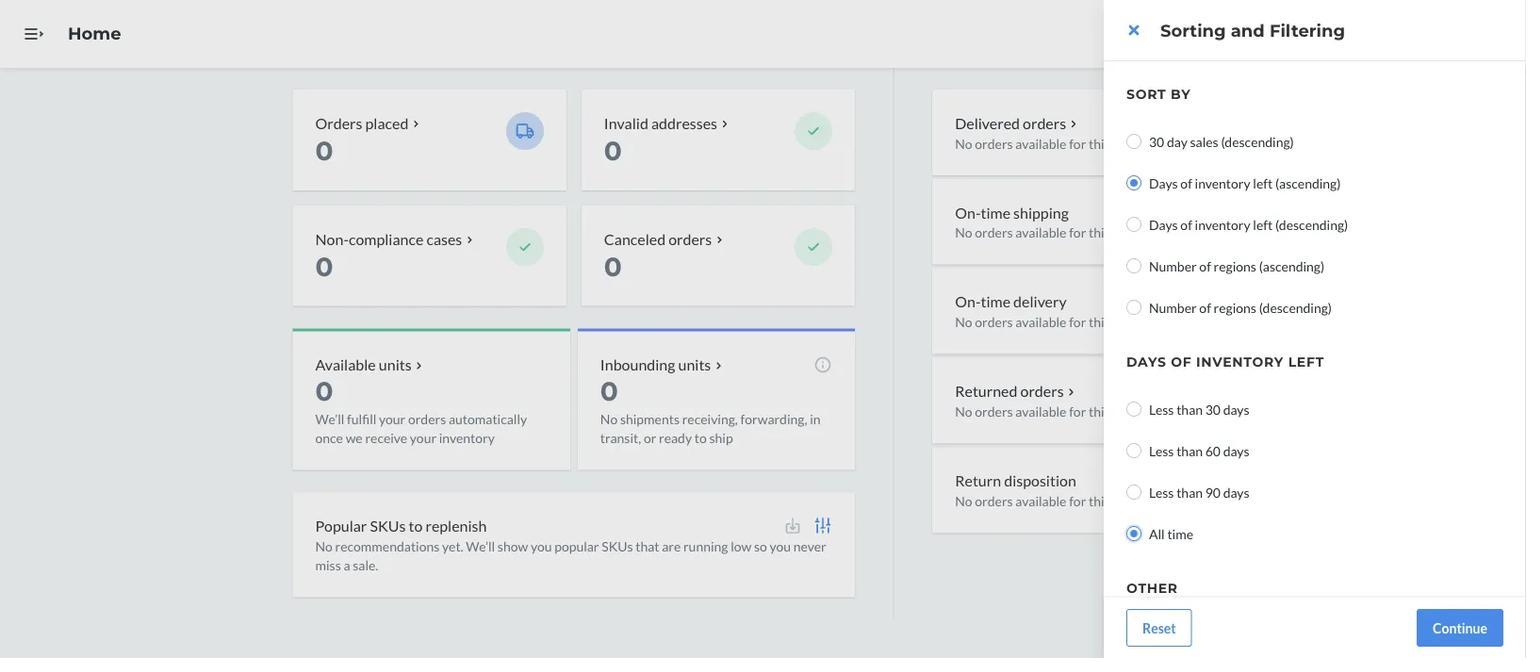 Task type: describe. For each thing, give the bounding box(es) containing it.
continue
[[1433, 620, 1488, 636]]

reset button
[[1127, 609, 1192, 647]]

less for less than 60 days
[[1149, 443, 1174, 459]]

sales
[[1190, 133, 1219, 149]]

sort by
[[1127, 86, 1191, 102]]

by
[[1171, 86, 1191, 102]]

sorting
[[1161, 20, 1226, 41]]

all time
[[1149, 526, 1194, 542]]

days for days of inventory left (descending)
[[1149, 216, 1178, 232]]

1 horizontal spatial 30
[[1206, 401, 1221, 417]]

2 vertical spatial left
[[1289, 354, 1325, 370]]

less than 30 days
[[1149, 401, 1250, 417]]

1 vertical spatial (descending)
[[1276, 216, 1349, 232]]

less for less than 30 days
[[1149, 401, 1174, 417]]

of for days of inventory left
[[1171, 354, 1192, 370]]

day
[[1167, 133, 1188, 149]]

inventory for (ascending)
[[1195, 175, 1251, 191]]

(descending) for 30 day sales (descending)
[[1221, 133, 1294, 149]]

days for less than 90 days
[[1223, 484, 1250, 500]]

number for number of regions (descending)
[[1149, 299, 1197, 315]]

close image
[[1129, 23, 1139, 38]]

less than 60 days
[[1149, 443, 1250, 459]]

(descending) for number of regions (descending)
[[1259, 299, 1332, 315]]

0 vertical spatial (ascending)
[[1276, 175, 1341, 191]]

60
[[1206, 443, 1221, 459]]

time
[[1168, 526, 1194, 542]]

than for 90
[[1177, 484, 1203, 500]]

0 horizontal spatial 30
[[1149, 133, 1165, 149]]

days of inventory left (descending)
[[1149, 216, 1349, 232]]

1 vertical spatial (ascending)
[[1259, 258, 1325, 274]]

regions for (ascending)
[[1214, 258, 1257, 274]]

sort
[[1127, 86, 1167, 102]]

and
[[1231, 20, 1265, 41]]

less than 90 days
[[1149, 484, 1250, 500]]

of for number of regions (descending)
[[1200, 299, 1211, 315]]

of for number of regions (ascending)
[[1200, 258, 1211, 274]]

inventory for (descending)
[[1195, 216, 1251, 232]]



Task type: locate. For each thing, give the bounding box(es) containing it.
of up the less than 30 days
[[1171, 354, 1192, 370]]

of down day
[[1181, 175, 1193, 191]]

less up 'less than 60 days'
[[1149, 401, 1174, 417]]

of up number of regions (ascending)
[[1181, 216, 1193, 232]]

1 than from the top
[[1177, 401, 1203, 417]]

days for days of inventory left (ascending)
[[1149, 175, 1178, 191]]

(descending) down days of inventory left (ascending)
[[1276, 216, 1349, 232]]

number up days of inventory left
[[1149, 299, 1197, 315]]

all
[[1149, 526, 1165, 542]]

1 less from the top
[[1149, 401, 1174, 417]]

number for number of regions (ascending)
[[1149, 258, 1197, 274]]

number of regions (descending)
[[1149, 299, 1332, 315]]

30
[[1149, 133, 1165, 149], [1206, 401, 1221, 417]]

0 vertical spatial 30
[[1149, 133, 1165, 149]]

0 vertical spatial days
[[1149, 175, 1178, 191]]

0 vertical spatial than
[[1177, 401, 1203, 417]]

None radio
[[1127, 134, 1142, 149], [1127, 217, 1142, 232], [1127, 300, 1142, 315], [1127, 402, 1142, 417], [1127, 134, 1142, 149], [1127, 217, 1142, 232], [1127, 300, 1142, 315], [1127, 402, 1142, 417]]

days down days of inventory left
[[1223, 401, 1250, 417]]

(descending)
[[1221, 133, 1294, 149], [1276, 216, 1349, 232], [1259, 299, 1332, 315]]

1 vertical spatial regions
[[1214, 299, 1257, 315]]

1 days from the top
[[1149, 175, 1178, 191]]

0 vertical spatial number
[[1149, 258, 1197, 274]]

0 vertical spatial less
[[1149, 401, 1174, 417]]

90
[[1206, 484, 1221, 500]]

1 regions from the top
[[1214, 258, 1257, 274]]

than for 30
[[1177, 401, 1203, 417]]

None radio
[[1127, 175, 1142, 190], [1127, 258, 1142, 273], [1127, 443, 1142, 458], [1127, 485, 1142, 500], [1127, 526, 1142, 541], [1127, 175, 1142, 190], [1127, 258, 1142, 273], [1127, 443, 1142, 458], [1127, 485, 1142, 500], [1127, 526, 1142, 541]]

1 vertical spatial less
[[1149, 443, 1174, 459]]

left down days of inventory left (ascending)
[[1253, 216, 1273, 232]]

other
[[1127, 580, 1178, 596]]

0 vertical spatial left
[[1253, 175, 1273, 191]]

(descending) up days of inventory left (ascending)
[[1221, 133, 1294, 149]]

(ascending)
[[1276, 175, 1341, 191], [1259, 258, 1325, 274]]

1 vertical spatial than
[[1177, 443, 1203, 459]]

inventory
[[1195, 175, 1251, 191], [1195, 216, 1251, 232], [1196, 354, 1284, 370]]

days
[[1149, 175, 1178, 191], [1149, 216, 1178, 232]]

of for days of inventory left (descending)
[[1181, 216, 1193, 232]]

1 vertical spatial number
[[1149, 299, 1197, 315]]

reset
[[1143, 620, 1176, 636]]

2 vertical spatial less
[[1149, 484, 1174, 500]]

days up the less than 30 days
[[1127, 354, 1167, 370]]

of for days of inventory left (ascending)
[[1181, 175, 1193, 191]]

inventory down 30 day sales (descending)
[[1195, 175, 1251, 191]]

3 less from the top
[[1149, 484, 1174, 500]]

less up all
[[1149, 484, 1174, 500]]

(ascending) down days of inventory left (descending)
[[1259, 258, 1325, 274]]

less
[[1149, 401, 1174, 417], [1149, 443, 1174, 459], [1149, 484, 1174, 500]]

1 vertical spatial left
[[1253, 216, 1273, 232]]

less left 60
[[1149, 443, 1174, 459]]

number of regions (ascending)
[[1149, 258, 1325, 274]]

1 vertical spatial 30
[[1206, 401, 1221, 417]]

1 vertical spatial days
[[1149, 216, 1178, 232]]

1 number from the top
[[1149, 258, 1197, 274]]

left for (ascending)
[[1253, 175, 1273, 191]]

than up 'less than 60 days'
[[1177, 401, 1203, 417]]

regions for (descending)
[[1214, 299, 1257, 315]]

2 vertical spatial (descending)
[[1259, 299, 1332, 315]]

days right 90
[[1223, 484, 1250, 500]]

days right 60
[[1223, 443, 1250, 459]]

days of inventory left (ascending)
[[1149, 175, 1341, 191]]

2 less from the top
[[1149, 443, 1174, 459]]

regions down number of regions (ascending)
[[1214, 299, 1257, 315]]

0 vertical spatial regions
[[1214, 258, 1257, 274]]

regions up number of regions (descending)
[[1214, 258, 1257, 274]]

2 regions from the top
[[1214, 299, 1257, 315]]

regions
[[1214, 258, 1257, 274], [1214, 299, 1257, 315]]

days
[[1127, 354, 1167, 370], [1223, 401, 1250, 417], [1223, 443, 1250, 459], [1223, 484, 1250, 500]]

left down number of regions (descending)
[[1289, 354, 1325, 370]]

30 day sales (descending)
[[1149, 133, 1294, 149]]

0 vertical spatial inventory
[[1195, 175, 1251, 191]]

number up number of regions (descending)
[[1149, 258, 1197, 274]]

number
[[1149, 258, 1197, 274], [1149, 299, 1197, 315]]

30 up 60
[[1206, 401, 1221, 417]]

less for less than 90 days
[[1149, 484, 1174, 500]]

filtering
[[1270, 20, 1345, 41]]

than
[[1177, 401, 1203, 417], [1177, 443, 1203, 459], [1177, 484, 1203, 500]]

than for 60
[[1177, 443, 1203, 459]]

sorting and filtering
[[1161, 20, 1345, 41]]

30 left day
[[1149, 133, 1165, 149]]

0 vertical spatial (descending)
[[1221, 133, 1294, 149]]

inventory down number of regions (descending)
[[1196, 354, 1284, 370]]

inventory up number of regions (ascending)
[[1195, 216, 1251, 232]]

2 number from the top
[[1149, 299, 1197, 315]]

2 days from the top
[[1149, 216, 1178, 232]]

2 than from the top
[[1177, 443, 1203, 459]]

2 vertical spatial than
[[1177, 484, 1203, 500]]

of
[[1181, 175, 1193, 191], [1181, 216, 1193, 232], [1200, 258, 1211, 274], [1200, 299, 1211, 315], [1171, 354, 1192, 370]]

left for (descending)
[[1253, 216, 1273, 232]]

(ascending) up days of inventory left (descending)
[[1276, 175, 1341, 191]]

days for less than 30 days
[[1223, 401, 1250, 417]]

than left 60
[[1177, 443, 1203, 459]]

(descending) down number of regions (ascending)
[[1259, 299, 1332, 315]]

continue button
[[1417, 609, 1504, 647]]

of down number of regions (ascending)
[[1200, 299, 1211, 315]]

days for less than 60 days
[[1223, 443, 1250, 459]]

left
[[1253, 175, 1273, 191], [1253, 216, 1273, 232], [1289, 354, 1325, 370]]

of up number of regions (descending)
[[1200, 258, 1211, 274]]

days of inventory left
[[1127, 354, 1325, 370]]

left up days of inventory left (descending)
[[1253, 175, 1273, 191]]

3 than from the top
[[1177, 484, 1203, 500]]

than left 90
[[1177, 484, 1203, 500]]

1 vertical spatial inventory
[[1195, 216, 1251, 232]]

2 vertical spatial inventory
[[1196, 354, 1284, 370]]



Task type: vqa. For each thing, say whether or not it's contained in the screenshot.
Days of inventory left (descending)
yes



